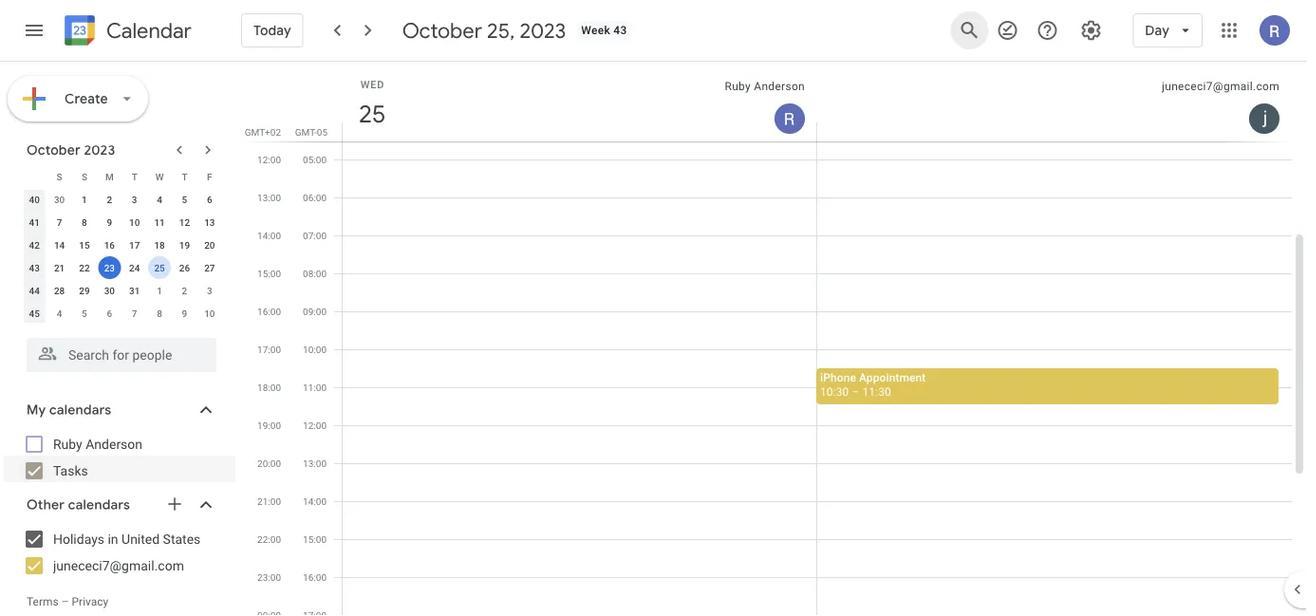 Task type: vqa. For each thing, say whether or not it's contained in the screenshot.
the "1" corresponding to 1 PM
no



Task type: locate. For each thing, give the bounding box(es) containing it.
october for october 25, 2023
[[402, 17, 482, 44]]

t left w
[[132, 171, 137, 182]]

october up september 30 element
[[27, 141, 81, 159]]

3 up "10" element
[[132, 194, 137, 205]]

0 horizontal spatial 10
[[129, 216, 140, 228]]

0 horizontal spatial 6
[[107, 308, 112, 319]]

23
[[104, 262, 115, 273]]

1 horizontal spatial ruby anderson
[[725, 80, 805, 93]]

0 horizontal spatial anderson
[[86, 436, 142, 452]]

0 horizontal spatial 2
[[107, 194, 112, 205]]

6
[[207, 194, 212, 205], [107, 308, 112, 319]]

43 up 44
[[29, 262, 40, 273]]

1 vertical spatial 10
[[204, 308, 215, 319]]

18:00
[[257, 382, 281, 393]]

7 down september 30 element
[[57, 216, 62, 228]]

november 9 element
[[173, 302, 196, 325]]

ruby anderson inside my calendars list
[[53, 436, 142, 452]]

0 vertical spatial calendars
[[49, 402, 111, 419]]

5 up 12 "element"
[[182, 194, 187, 205]]

1 vertical spatial 7
[[132, 308, 137, 319]]

31
[[129, 285, 140, 296]]

0 horizontal spatial t
[[132, 171, 137, 182]]

11:30
[[863, 385, 891, 398]]

16
[[104, 239, 115, 251]]

1 up "november 8" element
[[157, 285, 162, 296]]

20
[[204, 239, 215, 251]]

13:00
[[257, 192, 281, 203], [303, 458, 327, 469]]

2 down m
[[107, 194, 112, 205]]

7 row from the top
[[22, 302, 222, 325]]

1 vertical spatial ruby
[[53, 436, 82, 452]]

1 vertical spatial ruby anderson
[[53, 436, 142, 452]]

1 horizontal spatial 16:00
[[303, 572, 327, 583]]

my calendars button
[[4, 395, 235, 425]]

wed 25
[[357, 78, 385, 130]]

29
[[79, 285, 90, 296]]

1 horizontal spatial 14:00
[[303, 496, 327, 507]]

14:00 left 07:00
[[257, 230, 281, 241]]

1 horizontal spatial anderson
[[754, 80, 805, 93]]

1 vertical spatial anderson
[[86, 436, 142, 452]]

09:00
[[303, 306, 327, 317]]

junececi7@gmail.com inside column header
[[1162, 80, 1280, 93]]

06:00
[[303, 192, 327, 203]]

0 vertical spatial 25
[[357, 98, 385, 130]]

1 horizontal spatial 5
[[182, 194, 187, 205]]

october
[[402, 17, 482, 44], [27, 141, 81, 159]]

25 grid
[[243, 62, 1308, 616]]

2
[[107, 194, 112, 205], [182, 285, 187, 296]]

0 horizontal spatial 2023
[[84, 141, 115, 159]]

0 vertical spatial ruby
[[725, 80, 751, 93]]

Search for people text field
[[38, 338, 205, 372]]

0 vertical spatial 9
[[107, 216, 112, 228]]

1
[[82, 194, 87, 205], [157, 285, 162, 296]]

1 vertical spatial 4
[[57, 308, 62, 319]]

0 vertical spatial 3
[[132, 194, 137, 205]]

1 vertical spatial 30
[[104, 285, 115, 296]]

row group containing 40
[[22, 188, 222, 325]]

05:00
[[303, 154, 327, 165]]

0 horizontal spatial ruby
[[53, 436, 82, 452]]

s up september 30 element
[[57, 171, 62, 182]]

16:00 right 23:00
[[303, 572, 327, 583]]

row group
[[22, 188, 222, 325]]

1 vertical spatial 1
[[157, 285, 162, 296]]

2 up november 9 element
[[182, 285, 187, 296]]

1 horizontal spatial 10
[[204, 308, 215, 319]]

26 element
[[173, 256, 196, 279]]

None search field
[[0, 330, 235, 372]]

–
[[852, 385, 860, 398], [61, 595, 69, 609]]

07:00
[[303, 230, 327, 241]]

27
[[204, 262, 215, 273]]

24
[[129, 262, 140, 273]]

– left 11:30
[[852, 385, 860, 398]]

6 row from the top
[[22, 279, 222, 302]]

4 row from the top
[[22, 234, 222, 256]]

1 horizontal spatial 3
[[207, 285, 212, 296]]

1 horizontal spatial 2023
[[520, 17, 566, 44]]

3 up november 10 element
[[207, 285, 212, 296]]

calendars up the in
[[68, 497, 130, 514]]

6 down 30 'element'
[[107, 308, 112, 319]]

anderson
[[754, 80, 805, 93], [86, 436, 142, 452]]

15:00 right 22:00
[[303, 534, 327, 545]]

10
[[129, 216, 140, 228], [204, 308, 215, 319]]

terms
[[27, 595, 59, 609]]

s left m
[[82, 171, 87, 182]]

calendars right my
[[49, 402, 111, 419]]

11:00
[[303, 382, 327, 393]]

november 3 element
[[198, 279, 221, 302]]

9 down november 2 element
[[182, 308, 187, 319]]

3 row from the top
[[22, 211, 222, 234]]

row containing 40
[[22, 188, 222, 211]]

05
[[317, 126, 328, 138]]

junececi7@gmail.com inside other calendars list
[[53, 558, 184, 574]]

0 vertical spatial 2
[[107, 194, 112, 205]]

12:00 down 11:00
[[303, 420, 327, 431]]

calendar heading
[[103, 18, 192, 44]]

30 element
[[98, 279, 121, 302]]

14 element
[[48, 234, 71, 256]]

1 row from the top
[[22, 165, 222, 188]]

14:00
[[257, 230, 281, 241], [303, 496, 327, 507]]

12:00
[[257, 154, 281, 165], [303, 420, 327, 431]]

0 horizontal spatial 15:00
[[257, 268, 281, 279]]

calendars inside dropdown button
[[68, 497, 130, 514]]

31 element
[[123, 279, 146, 302]]

30 inside 'element'
[[104, 285, 115, 296]]

privacy
[[72, 595, 109, 609]]

0 horizontal spatial 13:00
[[257, 192, 281, 203]]

w
[[155, 171, 164, 182]]

0 horizontal spatial 25
[[154, 262, 165, 273]]

15:00 left 08:00
[[257, 268, 281, 279]]

1 horizontal spatial 25
[[357, 98, 385, 130]]

0 vertical spatial 12:00
[[257, 154, 281, 165]]

25
[[357, 98, 385, 130], [154, 262, 165, 273]]

junececi7@gmail.com down day dropdown button
[[1162, 80, 1280, 93]]

0 vertical spatial 10
[[129, 216, 140, 228]]

1 vertical spatial junececi7@gmail.com
[[53, 558, 184, 574]]

1 horizontal spatial 13:00
[[303, 458, 327, 469]]

7 down 31 element
[[132, 308, 137, 319]]

iphone
[[820, 371, 856, 384]]

41
[[29, 216, 40, 228]]

0 vertical spatial october
[[402, 17, 482, 44]]

1 vertical spatial 6
[[107, 308, 112, 319]]

0 horizontal spatial s
[[57, 171, 62, 182]]

2 row from the top
[[22, 188, 222, 211]]

5 row from the top
[[22, 256, 222, 279]]

today
[[254, 22, 291, 39]]

1 vertical spatial 5
[[82, 308, 87, 319]]

21 element
[[48, 256, 71, 279]]

s
[[57, 171, 62, 182], [82, 171, 87, 182]]

0 horizontal spatial 4
[[57, 308, 62, 319]]

1 horizontal spatial 6
[[207, 194, 212, 205]]

0 vertical spatial 5
[[182, 194, 187, 205]]

1 horizontal spatial 15:00
[[303, 534, 327, 545]]

1 horizontal spatial –
[[852, 385, 860, 398]]

0 vertical spatial 2023
[[520, 17, 566, 44]]

1 vertical spatial october
[[27, 141, 81, 159]]

8 up 15 element
[[82, 216, 87, 228]]

anderson inside 25 column header
[[754, 80, 805, 93]]

1 horizontal spatial 30
[[104, 285, 115, 296]]

other calendars
[[27, 497, 130, 514]]

f
[[207, 171, 212, 182]]

calendars inside dropdown button
[[49, 402, 111, 419]]

8 down november 1 element
[[157, 308, 162, 319]]

18
[[154, 239, 165, 251]]

october for october 2023
[[27, 141, 81, 159]]

– inside iphone appointment 10:30 – 11:30
[[852, 385, 860, 398]]

9
[[107, 216, 112, 228], [182, 308, 187, 319]]

row containing 45
[[22, 302, 222, 325]]

1 horizontal spatial t
[[182, 171, 188, 182]]

0 vertical spatial ruby anderson
[[725, 80, 805, 93]]

11
[[154, 216, 165, 228]]

ruby
[[725, 80, 751, 93], [53, 436, 82, 452]]

25 down 18
[[154, 262, 165, 273]]

12 element
[[173, 211, 196, 234]]

22:00
[[257, 534, 281, 545]]

1 horizontal spatial ruby
[[725, 80, 751, 93]]

gmt+02
[[245, 126, 281, 138]]

0 vertical spatial 14:00
[[257, 230, 281, 241]]

10:00
[[303, 344, 327, 355]]

3
[[132, 194, 137, 205], [207, 285, 212, 296]]

16:00 up 17:00 at the bottom left
[[257, 306, 281, 317]]

16:00
[[257, 306, 281, 317], [303, 572, 327, 583]]

calendar
[[106, 18, 192, 44]]

16 element
[[98, 234, 121, 256]]

ruby anderson
[[725, 80, 805, 93], [53, 436, 142, 452]]

1 horizontal spatial s
[[82, 171, 87, 182]]

11 element
[[148, 211, 171, 234]]

0 horizontal spatial 43
[[29, 262, 40, 273]]

17
[[129, 239, 140, 251]]

1 vertical spatial calendars
[[68, 497, 130, 514]]

43
[[614, 24, 627, 37], [29, 262, 40, 273]]

20 element
[[198, 234, 221, 256]]

19
[[179, 239, 190, 251]]

1 vertical spatial 12:00
[[303, 420, 327, 431]]

united
[[122, 531, 160, 547]]

0 vertical spatial –
[[852, 385, 860, 398]]

terms – privacy
[[27, 595, 109, 609]]

calendar element
[[61, 11, 192, 53]]

14:00 right 21:00 on the bottom left of the page
[[303, 496, 327, 507]]

24 element
[[123, 256, 146, 279]]

10 down november 3 element
[[204, 308, 215, 319]]

9 up 16 element
[[107, 216, 112, 228]]

13:00 right 20:00
[[303, 458, 327, 469]]

1 horizontal spatial junececi7@gmail.com
[[1162, 80, 1280, 93]]

october 2023
[[27, 141, 115, 159]]

5
[[182, 194, 187, 205], [82, 308, 87, 319]]

13 element
[[198, 211, 221, 234]]

2023 up m
[[84, 141, 115, 159]]

0 vertical spatial 13:00
[[257, 192, 281, 203]]

10 up 17
[[129, 216, 140, 228]]

0 vertical spatial anderson
[[754, 80, 805, 93]]

my calendars list
[[4, 429, 235, 486]]

1 horizontal spatial 2
[[182, 285, 187, 296]]

1 vertical spatial 3
[[207, 285, 212, 296]]

5 down 29 element
[[82, 308, 87, 319]]

1 vertical spatial 13:00
[[303, 458, 327, 469]]

1 horizontal spatial october
[[402, 17, 482, 44]]

0 vertical spatial 43
[[614, 24, 627, 37]]

8
[[82, 216, 87, 228], [157, 308, 162, 319]]

43 right week
[[614, 24, 627, 37]]

calendars
[[49, 402, 111, 419], [68, 497, 130, 514]]

0 horizontal spatial 30
[[54, 194, 65, 205]]

1 vertical spatial 25
[[154, 262, 165, 273]]

0 vertical spatial 8
[[82, 216, 87, 228]]

30
[[54, 194, 65, 205], [104, 285, 115, 296]]

november 2 element
[[173, 279, 196, 302]]

10 inside november 10 element
[[204, 308, 215, 319]]

1 horizontal spatial 8
[[157, 308, 162, 319]]

other calendars list
[[4, 524, 235, 581]]

28
[[54, 285, 65, 296]]

4 down 28 element
[[57, 308, 62, 319]]

0 horizontal spatial junececi7@gmail.com
[[53, 558, 184, 574]]

other calendars button
[[4, 490, 235, 520]]

create button
[[8, 76, 148, 122]]

25 down wed
[[357, 98, 385, 130]]

november 7 element
[[123, 302, 146, 325]]

12:00 down "gmt+02"
[[257, 154, 281, 165]]

23, today element
[[98, 256, 121, 279]]

15:00
[[257, 268, 281, 279], [303, 534, 327, 545]]

1 s from the left
[[57, 171, 62, 182]]

1 t from the left
[[132, 171, 137, 182]]

29 element
[[73, 279, 96, 302]]

1 vertical spatial 2023
[[84, 141, 115, 159]]

junececi7@gmail.com
[[1162, 80, 1280, 93], [53, 558, 184, 574]]

6 up 13 "element"
[[207, 194, 212, 205]]

0 vertical spatial 16:00
[[257, 306, 281, 317]]

november 4 element
[[48, 302, 71, 325]]

0 vertical spatial 30
[[54, 194, 65, 205]]

1 right september 30 element
[[82, 194, 87, 205]]

10 for "10" element
[[129, 216, 140, 228]]

privacy link
[[72, 595, 109, 609]]

30 down 23
[[104, 285, 115, 296]]

1 horizontal spatial 9
[[182, 308, 187, 319]]

42
[[29, 239, 40, 251]]

t
[[132, 171, 137, 182], [182, 171, 188, 182]]

row containing 44
[[22, 279, 222, 302]]

october left 25,
[[402, 17, 482, 44]]

26
[[179, 262, 190, 273]]

row group inside the october 2023 grid
[[22, 188, 222, 325]]

ruby inside my calendars list
[[53, 436, 82, 452]]

week
[[581, 24, 611, 37]]

0 horizontal spatial ruby anderson
[[53, 436, 142, 452]]

4 up 11 element
[[157, 194, 162, 205]]

10 inside "10" element
[[129, 216, 140, 228]]

13:00 left 06:00
[[257, 192, 281, 203]]

44
[[29, 285, 40, 296]]

1 vertical spatial 43
[[29, 262, 40, 273]]

2023 right 25,
[[520, 17, 566, 44]]

40
[[29, 194, 40, 205]]

t right w
[[182, 171, 188, 182]]

0 vertical spatial 7
[[57, 216, 62, 228]]

4
[[157, 194, 162, 205], [57, 308, 62, 319]]

7
[[57, 216, 62, 228], [132, 308, 137, 319]]

– right terms link
[[61, 595, 69, 609]]

settings menu image
[[1080, 19, 1103, 42]]

25,
[[487, 17, 515, 44]]

1 horizontal spatial 4
[[157, 194, 162, 205]]

row
[[22, 165, 222, 188], [22, 188, 222, 211], [22, 211, 222, 234], [22, 234, 222, 256], [22, 256, 222, 279], [22, 279, 222, 302], [22, 302, 222, 325]]

30 right 40
[[54, 194, 65, 205]]

0 horizontal spatial 5
[[82, 308, 87, 319]]

junececi7@gmail.com down the in
[[53, 558, 184, 574]]



Task type: describe. For each thing, give the bounding box(es) containing it.
week 43
[[581, 24, 627, 37]]

row containing 42
[[22, 234, 222, 256]]

12
[[179, 216, 190, 228]]

30 for september 30 element
[[54, 194, 65, 205]]

17:00
[[257, 344, 281, 355]]

0 horizontal spatial 9
[[107, 216, 112, 228]]

1 vertical spatial 15:00
[[303, 534, 327, 545]]

my
[[27, 402, 46, 419]]

28 element
[[48, 279, 71, 302]]

states
[[163, 531, 201, 547]]

17 element
[[123, 234, 146, 256]]

25 cell
[[147, 256, 172, 279]]

1 vertical spatial 16:00
[[303, 572, 327, 583]]

appointment
[[859, 371, 926, 384]]

22 element
[[73, 256, 96, 279]]

tasks list item
[[4, 456, 235, 486]]

25 inside wed 25
[[357, 98, 385, 130]]

27 element
[[198, 256, 221, 279]]

gmt-
[[295, 126, 317, 138]]

november 1 element
[[148, 279, 171, 302]]

wednesday, october 25 element
[[350, 92, 394, 136]]

iphone appointment 10:30 – 11:30
[[820, 371, 926, 398]]

0 vertical spatial 4
[[157, 194, 162, 205]]

ruby inside 25 column header
[[725, 80, 751, 93]]

1 vertical spatial –
[[61, 595, 69, 609]]

terms link
[[27, 595, 59, 609]]

tasks
[[53, 463, 88, 479]]

0 vertical spatial 15:00
[[257, 268, 281, 279]]

in
[[108, 531, 118, 547]]

1 horizontal spatial 43
[[614, 24, 627, 37]]

0 vertical spatial 1
[[82, 194, 87, 205]]

november 8 element
[[148, 302, 171, 325]]

ruby anderson inside 25 column header
[[725, 80, 805, 93]]

november 5 element
[[73, 302, 96, 325]]

junececi7@gmail.com column header
[[817, 62, 1292, 141]]

row containing 41
[[22, 211, 222, 234]]

0 horizontal spatial 3
[[132, 194, 137, 205]]

20:00
[[257, 458, 281, 469]]

day
[[1145, 22, 1170, 39]]

25 element
[[148, 256, 171, 279]]

today button
[[241, 8, 304, 53]]

other
[[27, 497, 65, 514]]

10 element
[[123, 211, 146, 234]]

day button
[[1133, 8, 1203, 53]]

anderson inside my calendars list
[[86, 436, 142, 452]]

25 inside cell
[[154, 262, 165, 273]]

0 horizontal spatial 12:00
[[257, 154, 281, 165]]

september 30 element
[[48, 188, 71, 211]]

23 cell
[[97, 256, 122, 279]]

6 inside november 6 element
[[107, 308, 112, 319]]

45
[[29, 308, 40, 319]]

main drawer image
[[23, 19, 46, 42]]

19:00
[[257, 420, 281, 431]]

14
[[54, 239, 65, 251]]

holidays in united states
[[53, 531, 201, 547]]

2 t from the left
[[182, 171, 188, 182]]

create
[[65, 90, 108, 107]]

13
[[204, 216, 215, 228]]

10 for november 10 element
[[204, 308, 215, 319]]

1 vertical spatial 9
[[182, 308, 187, 319]]

holidays
[[53, 531, 104, 547]]

25 column header
[[342, 62, 818, 141]]

21:00
[[257, 496, 281, 507]]

22
[[79, 262, 90, 273]]

1 vertical spatial 2
[[182, 285, 187, 296]]

15 element
[[73, 234, 96, 256]]

0 horizontal spatial 8
[[82, 216, 87, 228]]

19 element
[[173, 234, 196, 256]]

0 vertical spatial 6
[[207, 194, 212, 205]]

10:30
[[820, 385, 849, 398]]

row containing s
[[22, 165, 222, 188]]

row containing 43
[[22, 256, 222, 279]]

1 horizontal spatial 7
[[132, 308, 137, 319]]

15
[[79, 239, 90, 251]]

november 6 element
[[98, 302, 121, 325]]

october 25, 2023
[[402, 17, 566, 44]]

43 inside the october 2023 grid
[[29, 262, 40, 273]]

calendars for other calendars
[[68, 497, 130, 514]]

18 element
[[148, 234, 171, 256]]

1 horizontal spatial 1
[[157, 285, 162, 296]]

0 horizontal spatial 16:00
[[257, 306, 281, 317]]

calendars for my calendars
[[49, 402, 111, 419]]

30 for 30 'element'
[[104, 285, 115, 296]]

add other calendars image
[[165, 495, 184, 514]]

october 2023 grid
[[18, 165, 222, 325]]

2 s from the left
[[82, 171, 87, 182]]

gmt-05
[[295, 126, 328, 138]]

1 horizontal spatial 12:00
[[303, 420, 327, 431]]

1 vertical spatial 14:00
[[303, 496, 327, 507]]

0 horizontal spatial 14:00
[[257, 230, 281, 241]]

wed
[[360, 78, 385, 90]]

08:00
[[303, 268, 327, 279]]

november 10 element
[[198, 302, 221, 325]]

21
[[54, 262, 65, 273]]

23:00
[[257, 572, 281, 583]]

m
[[105, 171, 114, 182]]

my calendars
[[27, 402, 111, 419]]

1 vertical spatial 8
[[157, 308, 162, 319]]



